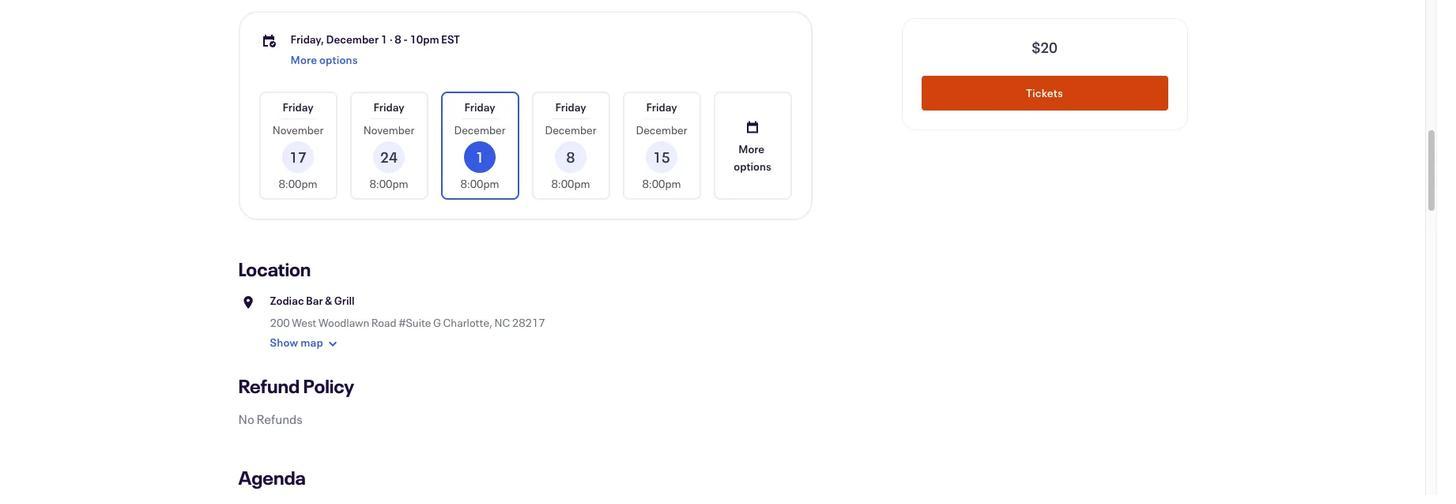 Task type: locate. For each thing, give the bounding box(es) containing it.
15
[[653, 148, 671, 167]]

1 8:00pm from the left
[[279, 176, 318, 191]]

woodlawn
[[319, 316, 370, 331]]

8:00pm for 24
[[370, 176, 408, 191]]

november up 17
[[273, 123, 324, 138]]

17
[[289, 148, 307, 167]]

2 friday from the left
[[374, 100, 405, 115]]

1
[[381, 32, 388, 47], [476, 148, 484, 167]]

1 vertical spatial more
[[739, 141, 765, 156]]

show
[[270, 335, 298, 350]]

0 horizontal spatial more options button
[[291, 47, 358, 73]]

november for 24
[[364, 123, 415, 138]]

2 november from the left
[[364, 123, 415, 138]]

december inside friday, december 1 · 8 - 10pm est more options
[[326, 32, 379, 47]]

200
[[270, 316, 290, 331]]

8:00pm for 15
[[642, 176, 681, 191]]

1 vertical spatial more options button
[[715, 93, 790, 198]]

nc
[[495, 316, 510, 331]]

0 vertical spatial more options button
[[291, 47, 358, 73]]

december
[[326, 32, 379, 47], [454, 123, 506, 138], [545, 123, 597, 138], [636, 123, 688, 138]]

friday for 17
[[283, 100, 314, 115]]

november up 24
[[364, 123, 415, 138]]

8
[[395, 32, 402, 47], [567, 148, 575, 167]]

0 horizontal spatial options
[[319, 52, 358, 67]]

8:00pm for 17
[[279, 176, 318, 191]]

$20
[[1032, 38, 1058, 57]]

friday
[[283, 100, 314, 115], [374, 100, 405, 115], [464, 100, 495, 115], [555, 100, 586, 115], [646, 100, 677, 115]]

1 horizontal spatial 8
[[567, 148, 575, 167]]

friday for 1
[[464, 100, 495, 115]]

0 vertical spatial more
[[291, 52, 317, 67]]

3 friday from the left
[[464, 100, 495, 115]]

grill
[[334, 293, 355, 308]]

2 8:00pm from the left
[[370, 176, 408, 191]]

no
[[238, 411, 254, 428]]

5 friday from the left
[[646, 100, 677, 115]]

1 horizontal spatial 1
[[476, 148, 484, 167]]

28217
[[512, 316, 545, 331]]

0 vertical spatial 1
[[381, 32, 388, 47]]

more options
[[734, 141, 772, 174]]

0 vertical spatial options
[[319, 52, 358, 67]]

1 horizontal spatial more options button
[[715, 93, 790, 198]]

1 inside friday, december 1 · 8 - 10pm est more options
[[381, 32, 388, 47]]

5 8:00pm from the left
[[642, 176, 681, 191]]

1 vertical spatial options
[[734, 159, 772, 174]]

8:00pm
[[279, 176, 318, 191], [370, 176, 408, 191], [461, 176, 499, 191], [551, 176, 590, 191], [642, 176, 681, 191]]

december for 8
[[545, 123, 597, 138]]

4 friday from the left
[[555, 100, 586, 115]]

24
[[380, 148, 398, 167]]

location
[[238, 257, 311, 282]]

friday,
[[291, 32, 324, 47]]

december for 15
[[636, 123, 688, 138]]

1 november from the left
[[273, 123, 324, 138]]

november for 17
[[273, 123, 324, 138]]

-
[[404, 32, 408, 47]]

0 horizontal spatial 1
[[381, 32, 388, 47]]

3 8:00pm from the left
[[461, 176, 499, 191]]

0 horizontal spatial more
[[291, 52, 317, 67]]

0 horizontal spatial november
[[273, 123, 324, 138]]

0 vertical spatial 8
[[395, 32, 402, 47]]

friday for 8
[[555, 100, 586, 115]]

more options button
[[291, 47, 358, 73], [715, 93, 790, 198]]

december for 1
[[454, 123, 506, 138]]

1 friday from the left
[[283, 100, 314, 115]]

west
[[292, 316, 317, 331]]

options
[[319, 52, 358, 67], [734, 159, 772, 174]]

refunds
[[257, 411, 303, 428]]

4 8:00pm from the left
[[551, 176, 590, 191]]

1 horizontal spatial more
[[739, 141, 765, 156]]

november
[[273, 123, 324, 138], [364, 123, 415, 138]]

show map
[[270, 335, 323, 350]]

more
[[291, 52, 317, 67], [739, 141, 765, 156]]

0 horizontal spatial 8
[[395, 32, 402, 47]]

1 vertical spatial 8
[[567, 148, 575, 167]]

1 horizontal spatial november
[[364, 123, 415, 138]]



Task type: vqa. For each thing, say whether or not it's contained in the screenshot.
"Get tickets" BUTTON
no



Task type: describe. For each thing, give the bounding box(es) containing it.
road
[[372, 316, 397, 331]]

refund policy
[[238, 374, 354, 399]]

friday, december 1 · 8 - 10pm est more options
[[291, 32, 460, 67]]

tickets button
[[922, 76, 1168, 111]]

1 vertical spatial 1
[[476, 148, 484, 167]]

est
[[441, 32, 460, 47]]

show map button
[[270, 331, 342, 357]]

more inside more options
[[739, 141, 765, 156]]

refund
[[238, 374, 300, 399]]

·
[[390, 32, 393, 47]]

charlotte,
[[443, 316, 493, 331]]

zodiac bar & grill 200 west woodlawn road #suite g charlotte, nc 28217
[[270, 293, 545, 331]]

policy
[[303, 374, 354, 399]]

friday for 15
[[646, 100, 677, 115]]

8:00pm for 1
[[461, 176, 499, 191]]

#suite
[[399, 316, 431, 331]]

8:00pm for 8
[[551, 176, 590, 191]]

10pm
[[410, 32, 439, 47]]

no refunds
[[238, 411, 303, 428]]

agenda
[[238, 466, 306, 491]]

bar
[[306, 293, 323, 308]]

8 inside friday, december 1 · 8 - 10pm est more options
[[395, 32, 402, 47]]

more inside friday, december 1 · 8 - 10pm est more options
[[291, 52, 317, 67]]

tickets
[[1026, 85, 1063, 100]]

g
[[433, 316, 441, 331]]

&
[[325, 293, 332, 308]]

options inside friday, december 1 · 8 - 10pm est more options
[[319, 52, 358, 67]]

1 horizontal spatial options
[[734, 159, 772, 174]]

map
[[301, 335, 323, 350]]

friday for 24
[[374, 100, 405, 115]]

zodiac
[[270, 293, 304, 308]]



